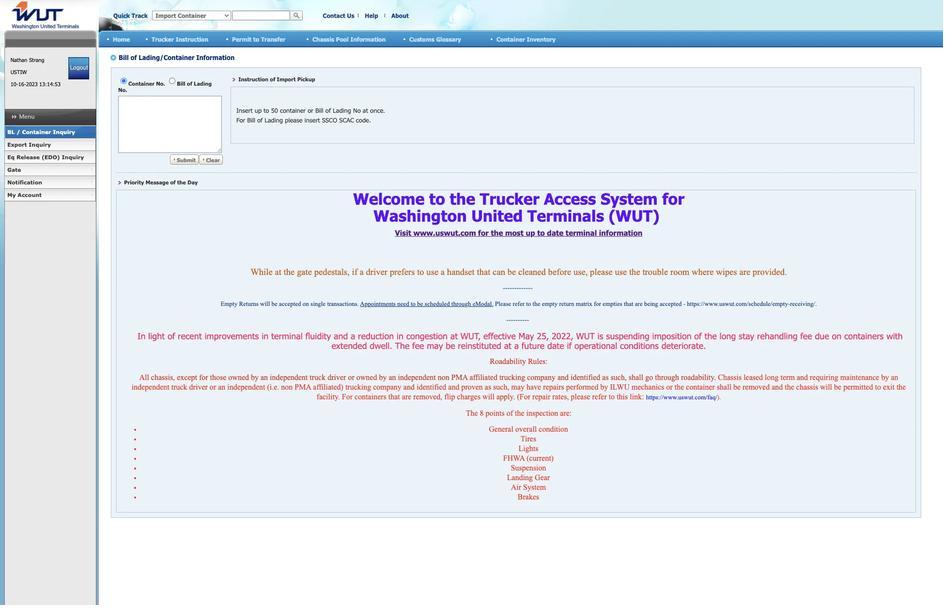 Task type: describe. For each thing, give the bounding box(es) containing it.
export inquiry
[[7, 142, 51, 148]]

eq release (edo) inquiry link
[[4, 151, 96, 164]]

permit to transfer
[[232, 36, 286, 42]]

2023
[[26, 81, 38, 87]]

gate
[[7, 167, 21, 173]]

pool
[[336, 36, 349, 42]]

transfer
[[261, 36, 286, 42]]

help link
[[365, 12, 378, 19]]

nathan
[[10, 57, 27, 63]]

track
[[132, 12, 148, 19]]

13:14:53
[[39, 81, 61, 87]]

0 vertical spatial container
[[497, 36, 525, 42]]

my account
[[7, 192, 42, 198]]

1 vertical spatial inquiry
[[29, 142, 51, 148]]

contact us
[[323, 12, 355, 19]]

home
[[113, 36, 130, 42]]

16-
[[18, 81, 26, 87]]

customs
[[410, 36, 435, 42]]

trucker
[[152, 36, 174, 42]]

instruction
[[176, 36, 209, 42]]

bl / container inquiry link
[[4, 126, 96, 139]]

eq
[[7, 154, 15, 160]]

bl / container inquiry
[[7, 129, 75, 135]]

(edo)
[[42, 154, 60, 160]]

export
[[7, 142, 27, 148]]

/
[[17, 129, 20, 135]]

inquiry for (edo)
[[62, 154, 84, 160]]

account
[[18, 192, 42, 198]]

inquiry for container
[[53, 129, 75, 135]]

login image
[[68, 57, 89, 79]]

my account link
[[4, 189, 96, 202]]



Task type: locate. For each thing, give the bounding box(es) containing it.
export inquiry link
[[4, 139, 96, 151]]

1 horizontal spatial container
[[497, 36, 525, 42]]

inquiry down bl / container inquiry
[[29, 142, 51, 148]]

None text field
[[232, 11, 290, 20]]

ustiw
[[10, 69, 27, 75]]

quick track
[[113, 12, 148, 19]]

contact
[[323, 12, 346, 19]]

strang
[[29, 57, 44, 63]]

help
[[365, 12, 378, 19]]

nathan strang
[[10, 57, 44, 63]]

about link
[[392, 12, 409, 19]]

glossary
[[436, 36, 461, 42]]

container left inventory
[[497, 36, 525, 42]]

to
[[253, 36, 259, 42]]

inquiry right (edo)
[[62, 154, 84, 160]]

gate link
[[4, 164, 96, 176]]

information
[[351, 36, 386, 42]]

chassis pool information
[[313, 36, 386, 42]]

container up export inquiry
[[22, 129, 51, 135]]

inventory
[[527, 36, 556, 42]]

my
[[7, 192, 16, 198]]

quick
[[113, 12, 130, 19]]

10-16-2023 13:14:53
[[10, 81, 61, 87]]

permit
[[232, 36, 252, 42]]

eq release (edo) inquiry
[[7, 154, 84, 160]]

1 vertical spatial container
[[22, 129, 51, 135]]

inquiry up 'export inquiry' link at left top
[[53, 129, 75, 135]]

release
[[16, 154, 40, 160]]

chassis
[[313, 36, 334, 42]]

container
[[497, 36, 525, 42], [22, 129, 51, 135]]

0 vertical spatial inquiry
[[53, 129, 75, 135]]

container inside 'link'
[[22, 129, 51, 135]]

0 horizontal spatial container
[[22, 129, 51, 135]]

contact us link
[[323, 12, 355, 19]]

customs glossary
[[410, 36, 461, 42]]

about
[[392, 12, 409, 19]]

bl
[[7, 129, 15, 135]]

2 vertical spatial inquiry
[[62, 154, 84, 160]]

trucker instruction
[[152, 36, 209, 42]]

inquiry
[[53, 129, 75, 135], [29, 142, 51, 148], [62, 154, 84, 160]]

notification
[[7, 179, 42, 186]]

inquiry inside 'link'
[[53, 129, 75, 135]]

container inventory
[[497, 36, 556, 42]]

us
[[347, 12, 355, 19]]

notification link
[[4, 176, 96, 189]]

10-
[[10, 81, 18, 87]]



Task type: vqa. For each thing, say whether or not it's contained in the screenshot.
04-
no



